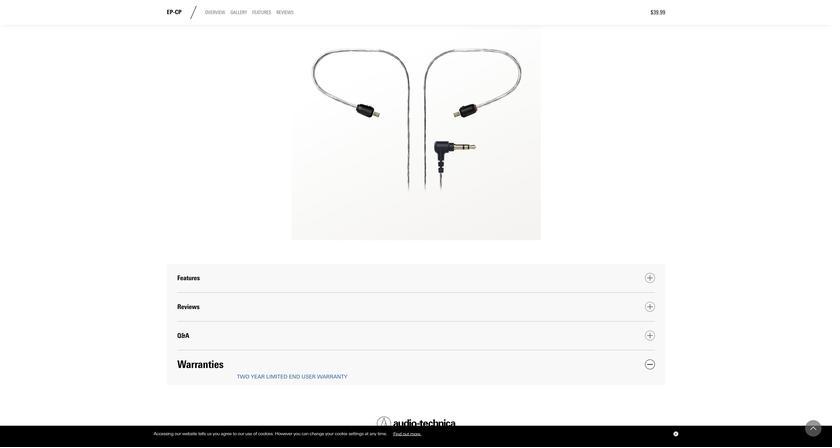 Task type: locate. For each thing, give the bounding box(es) containing it.
divider line image
[[187, 6, 200, 19]]

0 vertical spatial reviews
[[277, 10, 294, 15]]

you
[[213, 432, 220, 437], [294, 432, 301, 437]]

gallery
[[231, 10, 247, 15]]

1 horizontal spatial features
[[252, 10, 271, 15]]

to
[[233, 432, 237, 437]]

tells
[[198, 432, 206, 437]]

0 horizontal spatial you
[[213, 432, 220, 437]]

2 our from the left
[[238, 432, 244, 437]]

store logo image
[[377, 417, 456, 432]]

accessing our website tells us you agree to our use of cookies. however you can change your cookie settings at any time.
[[154, 432, 389, 437]]

1 plus image from the top
[[647, 275, 653, 281]]

reviews
[[277, 10, 294, 15], [177, 303, 200, 311]]

use
[[245, 432, 252, 437]]

website
[[182, 432, 197, 437]]

plus image
[[647, 333, 653, 339]]

us
[[207, 432, 212, 437]]

minus image
[[647, 362, 653, 368]]

user
[[302, 374, 316, 380]]

0 horizontal spatial our
[[175, 432, 181, 437]]

ep-cp
[[167, 9, 182, 16]]

plus image for reviews
[[647, 304, 653, 310]]

features
[[252, 10, 271, 15], [177, 275, 200, 282]]

ep-
[[167, 9, 175, 16]]

you left can
[[294, 432, 301, 437]]

two year limited end user warranty
[[237, 374, 348, 380]]

1 vertical spatial plus image
[[647, 304, 653, 310]]

two year limited end user warranty link
[[237, 374, 348, 380]]

settings
[[349, 432, 364, 437]]

1 horizontal spatial you
[[294, 432, 301, 437]]

our
[[175, 432, 181, 437], [238, 432, 244, 437]]

your
[[325, 432, 334, 437]]

cookie
[[335, 432, 348, 437]]

cross image
[[675, 433, 677, 436]]

warranties
[[177, 359, 224, 371]]

you right us
[[213, 432, 220, 437]]

find out more.
[[394, 432, 422, 437]]

1 horizontal spatial our
[[238, 432, 244, 437]]

0 horizontal spatial reviews
[[177, 303, 200, 311]]

any
[[370, 432, 377, 437]]

our right to
[[238, 432, 244, 437]]

$39.99
[[651, 9, 666, 16]]

plus image
[[647, 275, 653, 281], [647, 304, 653, 310]]

our left 'website'
[[175, 432, 181, 437]]

1 our from the left
[[175, 432, 181, 437]]

of
[[253, 432, 257, 437]]

1 vertical spatial features
[[177, 275, 200, 282]]

cp
[[175, 9, 182, 16]]

0 vertical spatial plus image
[[647, 275, 653, 281]]

agree
[[221, 432, 232, 437]]

warranty
[[317, 374, 348, 380]]

2 plus image from the top
[[647, 304, 653, 310]]



Task type: vqa. For each thing, say whether or not it's contained in the screenshot.
tells
yes



Task type: describe. For each thing, give the bounding box(es) containing it.
end
[[289, 374, 300, 380]]

accessing
[[154, 432, 174, 437]]

change
[[310, 432, 324, 437]]

1 you from the left
[[213, 432, 220, 437]]

however
[[275, 432, 292, 437]]

product photo image
[[292, 0, 541, 241]]

cookies.
[[258, 432, 274, 437]]

find out more. link
[[389, 429, 427, 439]]

1 vertical spatial reviews
[[177, 303, 200, 311]]

can
[[302, 432, 309, 437]]

q&a
[[177, 332, 189, 340]]

find
[[394, 432, 402, 437]]

more.
[[410, 432, 422, 437]]

overview
[[205, 10, 225, 15]]

plus image for features
[[647, 275, 653, 281]]

year
[[251, 374, 265, 380]]

two
[[237, 374, 250, 380]]

1 horizontal spatial reviews
[[277, 10, 294, 15]]

arrow up image
[[811, 426, 817, 432]]

0 horizontal spatial features
[[177, 275, 200, 282]]

limited
[[266, 374, 288, 380]]

at
[[365, 432, 369, 437]]

2 you from the left
[[294, 432, 301, 437]]

out
[[403, 432, 409, 437]]

0 vertical spatial features
[[252, 10, 271, 15]]

time.
[[378, 432, 388, 437]]



